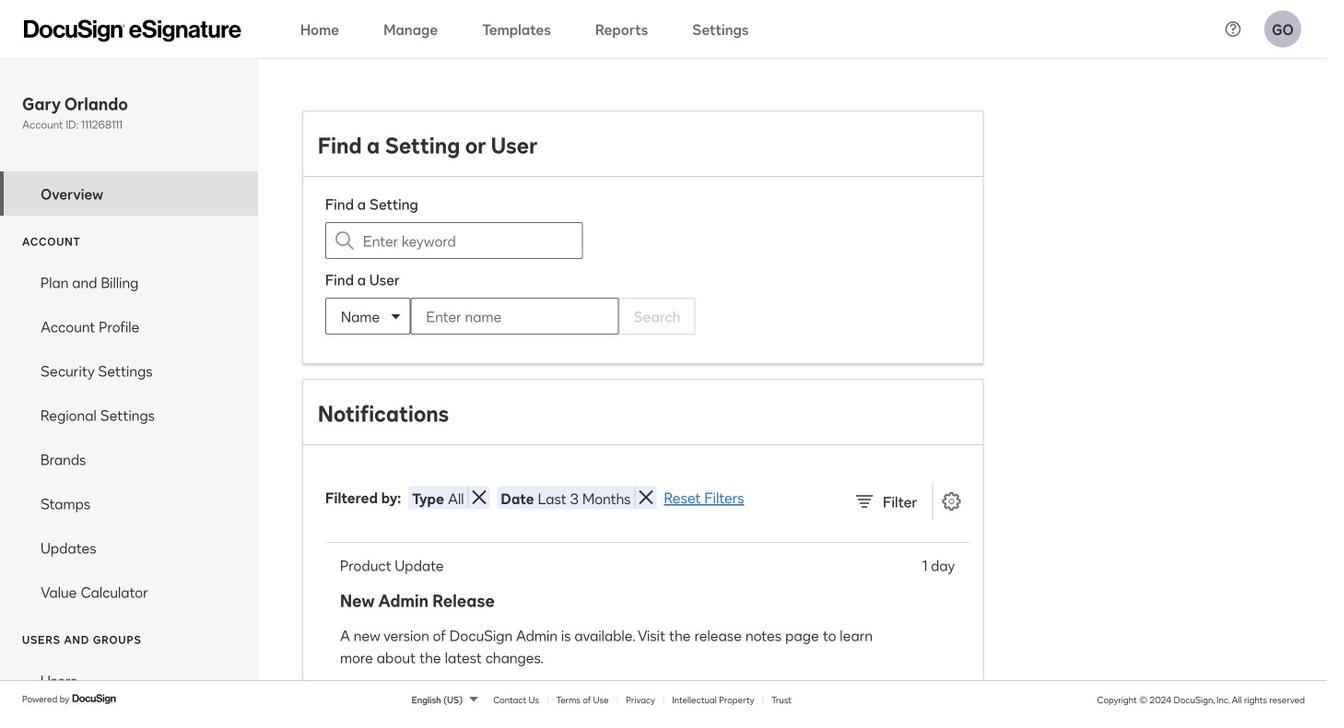 Task type: vqa. For each thing, say whether or not it's contained in the screenshot.
Users and Groups element
no



Task type: locate. For each thing, give the bounding box(es) containing it.
docusign image
[[72, 692, 118, 707]]

Enter keyword text field
[[363, 223, 546, 258]]

docusign admin image
[[24, 20, 242, 42]]



Task type: describe. For each thing, give the bounding box(es) containing it.
account element
[[0, 260, 258, 614]]

Enter name text field
[[412, 299, 581, 334]]



